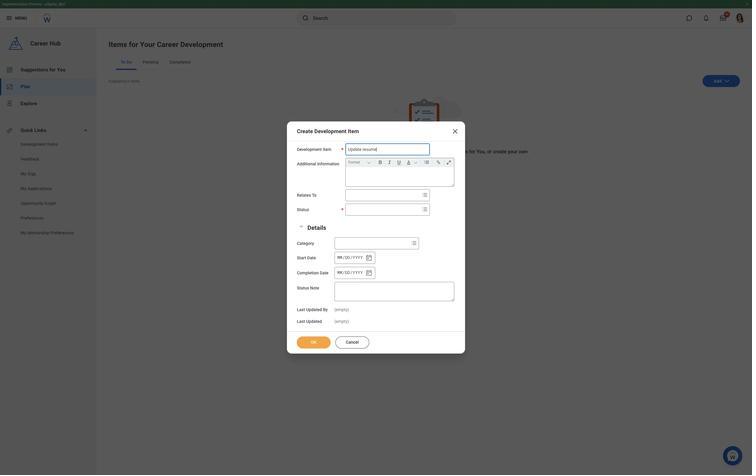 Task type: describe. For each thing, give the bounding box(es) containing it.
0
[[127, 79, 129, 84]]

suggestions for you
[[21, 67, 65, 73]]

development up additional
[[297, 147, 322, 152]]

(empty) for last updated
[[335, 319, 349, 324]]

create development item dialog
[[287, 122, 465, 354]]

completed button
[[165, 54, 196, 70]]

create
[[493, 149, 507, 155]]

do
[[126, 60, 132, 65]]

applications
[[27, 186, 52, 191]]

from
[[429, 149, 440, 155]]

additional
[[297, 162, 316, 166]]

create development item
[[297, 128, 359, 134]]

plan
[[21, 84, 30, 90]]

implementation preview -   adeptai_dpt1
[[2, 2, 66, 6]]

updated for last updated
[[306, 319, 322, 324]]

additional information
[[297, 162, 339, 166]]

implementation preview -   adeptai_dpt1 banner
[[0, 0, 752, 28]]

preferences link
[[20, 215, 82, 221]]

development
[[369, 149, 398, 155]]

Status Note text field
[[335, 282, 454, 302]]

mm / dd / yyyy for completion date
[[337, 270, 363, 276]]

completion date
[[297, 271, 329, 276]]

mm for start date
[[337, 255, 342, 261]]

date for start date
[[307, 256, 316, 261]]

you,
[[477, 149, 486, 155]]

details
[[308, 224, 326, 232]]

0 horizontal spatial item
[[323, 147, 331, 152]]

suggestions for you link
[[0, 62, 97, 78]]

start
[[297, 256, 306, 261]]

opportunity
[[21, 201, 43, 206]]

bold image
[[376, 159, 384, 166]]

profile logan mcneil element
[[732, 11, 749, 25]]

link image
[[434, 159, 443, 166]]

2 vertical spatial for
[[469, 149, 475, 155]]

Development Item text field
[[345, 144, 430, 156]]

to do button
[[116, 54, 137, 70]]

create
[[297, 128, 313, 134]]

space
[[340, 149, 353, 155]]

or
[[487, 149, 492, 155]]

prompts image for status
[[421, 206, 428, 213]]

inbox large image
[[720, 15, 726, 21]]

ok
[[311, 340, 317, 345]]

my mentorship preferences link
[[20, 230, 82, 236]]

items
[[130, 79, 140, 84]]

(empty) for last updated by
[[335, 308, 349, 313]]

timeline milestone image
[[6, 100, 13, 107]]

my gigs link
[[20, 171, 82, 177]]

to
[[354, 149, 359, 155]]

add
[[360, 149, 368, 155]]

my for my mentorship preferences
[[21, 231, 26, 236]]

ok button
[[297, 337, 331, 349]]

to inside button
[[121, 60, 125, 65]]

0 horizontal spatial career
[[30, 40, 48, 47]]

onboarding home image
[[6, 83, 13, 91]]

own
[[519, 149, 528, 155]]

prompts image for category
[[410, 240, 418, 247]]

graph
[[44, 201, 56, 206]]

my for my applications
[[21, 186, 26, 191]]

explore link
[[0, 95, 97, 112]]

mm for completion date
[[337, 270, 342, 276]]

-
[[43, 2, 44, 6]]

relates to
[[297, 193, 317, 198]]

status note
[[297, 286, 319, 291]]

your
[[508, 149, 517, 155]]

start date
[[297, 256, 316, 261]]

0 vertical spatial items
[[109, 40, 127, 49]]

cancel
[[346, 340, 359, 345]]

development up this
[[314, 128, 347, 134]]

Status field
[[346, 204, 420, 215]]

start date group
[[335, 252, 375, 264]]

you
[[57, 67, 65, 73]]

calendar image
[[365, 255, 373, 262]]

suggestions inside list
[[21, 67, 48, 73]]

cancel button
[[336, 337, 369, 349]]

plan link
[[0, 78, 97, 95]]

yyyy for start date
[[353, 255, 363, 261]]

category
[[297, 241, 314, 246]]

completed
[[170, 60, 191, 65]]

status for status note
[[297, 286, 309, 291]]

format button
[[347, 159, 373, 166]]

Additional Information text field
[[346, 167, 454, 187]]



Task type: vqa. For each thing, say whether or not it's contained in the screenshot.
Date associated with Completion Date
yes



Task type: locate. For each thing, give the bounding box(es) containing it.
to inside create development item dialog
[[312, 193, 317, 198]]

0 vertical spatial my
[[21, 172, 26, 177]]

mm inside start date group
[[337, 255, 342, 261]]

2 mm from the top
[[337, 270, 342, 276]]

1 vertical spatial list
[[0, 142, 97, 238]]

preview
[[29, 2, 42, 6]]

0 horizontal spatial to
[[121, 60, 125, 65]]

completion
[[297, 271, 319, 276]]

my applications link
[[20, 186, 82, 192]]

mm
[[337, 255, 342, 261], [337, 270, 342, 276]]

date right completion
[[320, 271, 329, 276]]

0 vertical spatial updated
[[306, 308, 322, 313]]

pending button
[[138, 54, 164, 70]]

bulleted list image
[[423, 159, 431, 166]]

0 horizontal spatial items
[[47, 142, 58, 147]]

use this space to add development opportunities from suggestions for you, or create your own
[[321, 149, 528, 155]]

yyyy left calendar image
[[353, 255, 363, 261]]

1 horizontal spatial items
[[109, 40, 127, 49]]

development up completed
[[180, 40, 223, 49]]

0 vertical spatial item
[[348, 128, 359, 134]]

0 vertical spatial to
[[121, 60, 125, 65]]

1 list from the top
[[0, 62, 97, 112]]

opportunity graph link
[[20, 201, 82, 207]]

details group
[[297, 223, 455, 325]]

mm / dd / yyyy up completion date group
[[337, 255, 363, 261]]

opportunities
[[399, 149, 428, 155]]

1 vertical spatial my
[[21, 186, 26, 191]]

0 horizontal spatial prompts image
[[410, 240, 418, 247]]

0 horizontal spatial preferences
[[21, 216, 44, 221]]

suggestions up maximize icon
[[441, 149, 468, 155]]

dd for completion date
[[345, 270, 350, 276]]

(empty) up cancel
[[335, 319, 349, 324]]

dd up completion date group
[[345, 255, 350, 261]]

updated
[[306, 308, 322, 313], [306, 319, 322, 324]]

my down my gigs
[[21, 186, 26, 191]]

1 horizontal spatial date
[[320, 271, 329, 276]]

0 vertical spatial prompts image
[[421, 206, 428, 213]]

1 horizontal spatial for
[[129, 40, 138, 49]]

preferences down opportunity
[[21, 216, 44, 221]]

career
[[30, 40, 48, 47], [157, 40, 179, 49]]

0 vertical spatial dd
[[345, 255, 350, 261]]

1 vertical spatial mm
[[337, 270, 342, 276]]

2 mm / dd / yyyy from the top
[[337, 270, 363, 276]]

1 horizontal spatial prompts image
[[421, 206, 428, 213]]

yyyy
[[353, 255, 363, 261], [353, 270, 363, 276]]

to
[[121, 60, 125, 65], [312, 193, 317, 198]]

my left mentorship
[[21, 231, 26, 236]]

items for your career development
[[109, 40, 223, 49]]

1 vertical spatial status
[[297, 286, 309, 291]]

last updated
[[297, 319, 322, 324]]

dd inside completion date group
[[345, 270, 350, 276]]

updated down last updated by
[[306, 319, 322, 324]]

tab list
[[109, 54, 740, 70]]

1 vertical spatial updated
[[306, 319, 322, 324]]

feedback
[[21, 157, 39, 162]]

mm up completion date group
[[337, 255, 342, 261]]

to do
[[121, 60, 132, 65]]

1 updated from the top
[[306, 308, 322, 313]]

dd inside start date group
[[345, 255, 350, 261]]

0 horizontal spatial for
[[49, 67, 56, 73]]

to left do
[[121, 60, 125, 65]]

adeptai_dpt1
[[45, 2, 66, 6]]

for
[[129, 40, 138, 49], [49, 67, 56, 73], [469, 149, 475, 155]]

Relates To field
[[346, 190, 420, 201]]

calendar image
[[365, 270, 373, 277]]

mentorship
[[27, 231, 50, 236]]

status for status
[[297, 208, 309, 212]]

for inside list
[[49, 67, 56, 73]]

preferences
[[21, 216, 44, 221], [51, 231, 74, 236]]

1 vertical spatial date
[[320, 271, 329, 276]]

preferences down preferences link
[[51, 231, 74, 236]]

yyyy inside start date group
[[353, 255, 363, 261]]

0 horizontal spatial suggestions
[[21, 67, 48, 73]]

underline image
[[395, 159, 403, 166]]

notifications large image
[[703, 15, 709, 21]]

my for my gigs
[[21, 172, 26, 177]]

career left the hub
[[30, 40, 48, 47]]

prompts image
[[421, 192, 428, 199]]

dd for start date
[[345, 255, 350, 261]]

1 last from the top
[[297, 308, 305, 313]]

mm / dd / yyyy inside start date group
[[337, 255, 363, 261]]

0 vertical spatial last
[[297, 308, 305, 313]]

explore
[[21, 101, 37, 107]]

details button
[[308, 224, 326, 232]]

last
[[297, 308, 305, 313], [297, 319, 305, 324]]

1 vertical spatial yyyy
[[353, 270, 363, 276]]

my mentorship preferences
[[21, 231, 74, 236]]

dashboard image
[[6, 66, 13, 74]]

1 horizontal spatial to
[[312, 193, 317, 198]]

items up feedback link
[[47, 142, 58, 147]]

item
[[348, 128, 359, 134], [323, 147, 331, 152]]

development items
[[21, 142, 58, 147]]

by
[[323, 308, 328, 313]]

0 vertical spatial (empty)
[[335, 308, 349, 313]]

1 vertical spatial mm / dd / yyyy
[[337, 270, 363, 276]]

opportunity graph
[[21, 201, 56, 206]]

0 vertical spatial suggestions
[[21, 67, 48, 73]]

my applications
[[21, 186, 52, 191]]

Category field
[[335, 238, 409, 249]]

1 vertical spatial dd
[[345, 270, 350, 276]]

to right relates
[[312, 193, 317, 198]]

1 vertical spatial preferences
[[51, 231, 74, 236]]

yyyy for completion date
[[353, 270, 363, 276]]

career hub
[[30, 40, 61, 47]]

0 vertical spatial yyyy
[[353, 255, 363, 261]]

0 vertical spatial list
[[0, 62, 97, 112]]

relates
[[297, 193, 311, 198]]

note
[[310, 286, 319, 291]]

displaying 0 items
[[109, 79, 140, 84]]

1 horizontal spatial preferences
[[51, 231, 74, 236]]

status
[[297, 208, 309, 212], [297, 286, 309, 291]]

yyyy left calendar icon
[[353, 270, 363, 276]]

yyyy inside completion date group
[[353, 270, 363, 276]]

1 mm from the top
[[337, 255, 342, 261]]

2 (empty) from the top
[[335, 319, 349, 324]]

close environment banner image
[[746, 2, 749, 6]]

your
[[140, 40, 155, 49]]

mm / dd / yyyy down start date group
[[337, 270, 363, 276]]

status left note
[[297, 286, 309, 291]]

mm / dd / yyyy for start date
[[337, 255, 363, 261]]

1 mm / dd / yyyy from the top
[[337, 255, 363, 261]]

0 vertical spatial mm / dd / yyyy
[[337, 255, 363, 261]]

implementation
[[2, 2, 28, 6]]

for left you at the top left of the page
[[49, 67, 56, 73]]

for left your
[[129, 40, 138, 49]]

development up feedback
[[21, 142, 46, 147]]

0 vertical spatial for
[[129, 40, 138, 49]]

development item
[[297, 147, 331, 152]]

0 vertical spatial mm
[[337, 255, 342, 261]]

2 status from the top
[[297, 286, 309, 291]]

tab list containing to do
[[109, 54, 740, 70]]

for for your
[[129, 40, 138, 49]]

career right your
[[157, 40, 179, 49]]

(empty)
[[335, 308, 349, 313], [335, 319, 349, 324]]

1 dd from the top
[[345, 255, 350, 261]]

items up 'to do' button
[[109, 40, 127, 49]]

/
[[342, 255, 345, 261], [350, 255, 353, 261], [342, 270, 345, 276], [350, 270, 353, 276]]

chevron down image
[[298, 225, 305, 229]]

maximize image
[[445, 159, 453, 166]]

last down last updated by
[[297, 319, 305, 324]]

suggestions
[[21, 67, 48, 73], [441, 149, 468, 155]]

1 horizontal spatial suggestions
[[441, 149, 468, 155]]

prompts image
[[421, 206, 428, 213], [410, 240, 418, 247]]

list containing suggestions for you
[[0, 62, 97, 112]]

date for completion date
[[320, 271, 329, 276]]

my left gigs
[[21, 172, 26, 177]]

0 vertical spatial preferences
[[21, 216, 44, 221]]

mm inside completion date group
[[337, 270, 342, 276]]

pending
[[143, 60, 159, 65]]

completion date group
[[335, 267, 375, 279]]

mm / dd / yyyy inside completion date group
[[337, 270, 363, 276]]

updated left the by
[[306, 308, 322, 313]]

last for last updated
[[297, 319, 305, 324]]

1 my from the top
[[21, 172, 26, 177]]

feedback link
[[20, 156, 82, 162]]

dd
[[345, 255, 350, 261], [345, 270, 350, 276]]

displaying
[[109, 79, 126, 84]]

2 vertical spatial my
[[21, 231, 26, 236]]

for for you
[[49, 67, 56, 73]]

items
[[109, 40, 127, 49], [47, 142, 58, 147]]

list
[[0, 62, 97, 112], [0, 142, 97, 238]]

my gigs
[[21, 172, 36, 177]]

3 my from the top
[[21, 231, 26, 236]]

item up information
[[323, 147, 331, 152]]

1 vertical spatial for
[[49, 67, 56, 73]]

1 yyyy from the top
[[353, 255, 363, 261]]

mm down start date group
[[337, 270, 342, 276]]

0 horizontal spatial date
[[307, 256, 316, 261]]

last up last updated
[[297, 308, 305, 313]]

status down relates
[[297, 208, 309, 212]]

1 vertical spatial item
[[323, 147, 331, 152]]

date right start
[[307, 256, 316, 261]]

0 vertical spatial date
[[307, 256, 316, 261]]

item up "to"
[[348, 128, 359, 134]]

0 vertical spatial status
[[297, 208, 309, 212]]

status inside details group
[[297, 286, 309, 291]]

last for last updated by
[[297, 308, 305, 313]]

2 dd from the top
[[345, 270, 350, 276]]

list containing development items
[[0, 142, 97, 238]]

italic image
[[386, 159, 394, 166]]

1 vertical spatial suggestions
[[441, 149, 468, 155]]

format
[[348, 160, 360, 165]]

1 vertical spatial (empty)
[[335, 319, 349, 324]]

suggestions up plan
[[21, 67, 48, 73]]

1 vertical spatial prompts image
[[410, 240, 418, 247]]

2 yyyy from the top
[[353, 270, 363, 276]]

use
[[321, 149, 329, 155]]

1 vertical spatial last
[[297, 319, 305, 324]]

last updated by
[[297, 308, 328, 313]]

1 (empty) from the top
[[335, 308, 349, 313]]

development items link
[[20, 142, 82, 148]]

2 my from the top
[[21, 186, 26, 191]]

development inside list
[[21, 142, 46, 147]]

updated for last updated by
[[306, 308, 322, 313]]

format group
[[347, 158, 455, 167]]

2 last from the top
[[297, 319, 305, 324]]

2 updated from the top
[[306, 319, 322, 324]]

1 vertical spatial items
[[47, 142, 58, 147]]

for left you,
[[469, 149, 475, 155]]

x image
[[452, 128, 459, 135]]

items inside list
[[47, 142, 58, 147]]

hub
[[50, 40, 61, 47]]

2 horizontal spatial for
[[469, 149, 475, 155]]

search image
[[302, 14, 309, 22]]

date
[[307, 256, 316, 261], [320, 271, 329, 276]]

gigs
[[27, 172, 36, 177]]

1 horizontal spatial item
[[348, 128, 359, 134]]

1 vertical spatial to
[[312, 193, 317, 198]]

my
[[21, 172, 26, 177], [21, 186, 26, 191], [21, 231, 26, 236]]

(empty) right the by
[[335, 308, 349, 313]]

1 status from the top
[[297, 208, 309, 212]]

2 list from the top
[[0, 142, 97, 238]]

dd down start date group
[[345, 270, 350, 276]]

1 horizontal spatial career
[[157, 40, 179, 49]]

information
[[317, 162, 339, 166]]

this
[[330, 149, 338, 155]]



